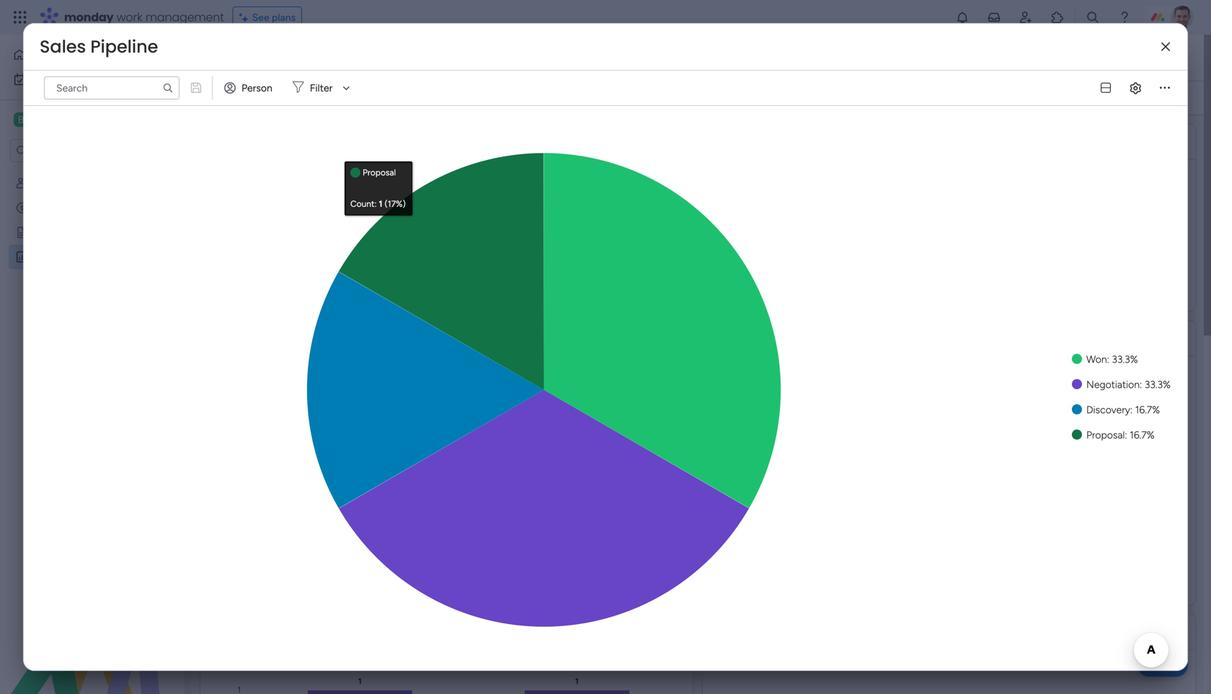 Task type: vqa. For each thing, say whether or not it's contained in the screenshot.
1
yes



Task type: locate. For each thing, give the bounding box(es) containing it.
16.7% for discovery : 16.7%
[[1136, 404, 1161, 416]]

$89,000
[[344, 185, 549, 248]]

public dashboard image
[[15, 250, 29, 264]]

home link
[[9, 43, 175, 66]]

add widget
[[234, 92, 287, 104]]

1 horizontal spatial 33.3%
[[1145, 379, 1171, 391]]

0 horizontal spatial work
[[50, 73, 71, 85]]

list box
[[0, 168, 184, 464]]

filter
[[310, 82, 333, 94]]

1 connected board button
[[298, 87, 416, 110]]

1 horizontal spatial sales
[[217, 41, 278, 74]]

widget
[[256, 92, 287, 104]]

my work link
[[9, 68, 175, 91]]

1 horizontal spatial work
[[117, 9, 142, 25]]

1 vertical spatial 33.3%
[[1145, 379, 1171, 391]]

1 vertical spatial work
[[50, 73, 71, 85]]

work right my
[[50, 73, 71, 85]]

sales up my work
[[40, 35, 86, 59]]

terry turtle image
[[1171, 6, 1194, 29]]

None search field
[[44, 76, 180, 100], [430, 87, 562, 110], [430, 87, 562, 110]]

settings image
[[1170, 91, 1184, 105]]

see plans button
[[233, 6, 302, 28]]

: down discovery : 16.7%
[[1125, 429, 1128, 441]]

: up discovery : 16.7%
[[1140, 379, 1143, 391]]

0 vertical spatial 16.7%
[[1136, 404, 1161, 416]]

33.3% up "negotiation : 33.3%"
[[1113, 353, 1139, 366]]

won)
[[946, 329, 980, 347]]

0 vertical spatial work
[[117, 9, 142, 25]]

option
[[0, 171, 184, 173]]

0 vertical spatial 33.3%
[[1113, 353, 1139, 366]]

person button
[[219, 76, 281, 100]]

search everything image
[[1086, 10, 1101, 25]]

add widget button
[[208, 87, 293, 110]]

v2 split view image
[[1101, 83, 1112, 93]]

16.7%
[[1136, 404, 1161, 416], [1130, 429, 1155, 441]]

work up pipeline
[[117, 9, 142, 25]]

1 connected board
[[325, 92, 409, 104]]

see plans
[[252, 11, 296, 23]]

:
[[1108, 353, 1110, 366], [1140, 379, 1143, 391], [1131, 404, 1133, 416], [1125, 429, 1128, 441]]

sales pipeline
[[40, 35, 158, 59]]

filter button
[[287, 76, 355, 100]]

1 horizontal spatial filter dashboard by text search field
[[430, 87, 562, 110]]

sales inside banner
[[217, 41, 278, 74]]

work inside option
[[50, 73, 71, 85]]

workspace image
[[14, 112, 28, 128]]

33.3% up discovery : 16.7%
[[1145, 379, 1171, 391]]

more dots image
[[1161, 83, 1171, 93], [1169, 627, 1179, 638]]

16.7% down discovery : 16.7%
[[1130, 429, 1155, 441]]

(deals
[[900, 329, 943, 347]]

: for proposal
[[1125, 429, 1128, 441]]

0 vertical spatial more dots image
[[1161, 83, 1171, 93]]

negotiation
[[1087, 379, 1140, 391]]

: up negotiation
[[1108, 353, 1110, 366]]

: down "negotiation : 33.3%"
[[1131, 404, 1133, 416]]

1 vertical spatial 16.7%
[[1130, 429, 1155, 441]]

33.3%
[[1113, 353, 1139, 366], [1145, 379, 1171, 391]]

update feed image
[[987, 10, 1002, 25]]

discovery
[[1087, 404, 1131, 416]]

sales up person popup button
[[217, 41, 278, 74]]

16.7% down "negotiation : 33.3%"
[[1136, 404, 1161, 416]]

more dots image down dapulse x slim image in the right of the page
[[1161, 83, 1171, 93]]

select product image
[[13, 10, 27, 25]]

actual revenue by month (deals won)
[[728, 329, 980, 347]]

public board image
[[15, 226, 29, 239]]

search image
[[162, 82, 174, 94]]

sales
[[40, 35, 86, 59], [217, 41, 278, 74]]

negotiation : 33.3%
[[1087, 379, 1171, 391]]

sales for sales pipeline
[[40, 35, 86, 59]]

work
[[117, 9, 142, 25], [50, 73, 71, 85]]

none search field search
[[44, 76, 180, 100]]

home option
[[9, 43, 175, 66]]

board
[[383, 92, 409, 104]]

0 horizontal spatial 33.3%
[[1113, 353, 1139, 366]]

Filter dashboard by text search field
[[44, 76, 180, 100], [430, 87, 562, 110]]

more dots image up help
[[1169, 627, 1179, 638]]

by
[[835, 329, 851, 347]]

33.3% for negotiation : 33.3%
[[1145, 379, 1171, 391]]

lottie animation element
[[0, 549, 184, 695]]

won : 33.3%
[[1087, 353, 1139, 366]]

monday
[[64, 9, 114, 25]]

0 horizontal spatial sales
[[40, 35, 86, 59]]



Task type: describe. For each thing, give the bounding box(es) containing it.
invite members image
[[1019, 10, 1034, 25]]

sales dashboard banner
[[191, 35, 1205, 115]]

sales for sales dashboard
[[217, 41, 278, 74]]

add
[[234, 92, 253, 104]]

work for monday
[[117, 9, 142, 25]]

won
[[1087, 353, 1108, 366]]

33.3% for won : 33.3%
[[1113, 353, 1139, 366]]

0 horizontal spatial filter dashboard by text search field
[[44, 76, 180, 100]]

1 vertical spatial more dots image
[[1169, 627, 1179, 638]]

arrow down image
[[720, 89, 737, 107]]

help button
[[1138, 654, 1189, 677]]

person
[[242, 82, 273, 94]]

help
[[1151, 658, 1176, 673]]

my
[[33, 73, 47, 85]]

notifications image
[[956, 10, 970, 25]]

pipeline
[[90, 35, 158, 59]]

arrow down image
[[338, 79, 355, 97]]

b button
[[10, 107, 141, 132]]

monday work management
[[64, 9, 224, 25]]

dashboard
[[283, 41, 410, 74]]

proposal : 16.7%
[[1087, 429, 1155, 441]]

month
[[854, 329, 896, 347]]

home
[[32, 49, 59, 61]]

plans
[[272, 11, 296, 23]]

work for my
[[50, 73, 71, 85]]

my work option
[[9, 68, 175, 91]]

1
[[325, 92, 329, 104]]

: for discovery
[[1131, 404, 1133, 416]]

my work
[[33, 73, 71, 85]]

actual
[[728, 329, 771, 347]]

connected
[[332, 92, 381, 104]]

monday marketplace image
[[1051, 10, 1065, 25]]

: for negotiation
[[1140, 379, 1143, 391]]

see
[[252, 11, 269, 23]]

revenue
[[774, 329, 831, 347]]

discovery : 16.7%
[[1087, 404, 1161, 416]]

lottie animation image
[[0, 549, 184, 695]]

dapulse x slim image
[[1162, 42, 1171, 52]]

help image
[[1118, 10, 1132, 25]]

proposal
[[1087, 429, 1125, 441]]

: for won
[[1108, 353, 1110, 366]]

management
[[146, 9, 224, 25]]

filter dashboard by text search field inside sales dashboard banner
[[430, 87, 562, 110]]

Sales Pipeline field
[[36, 35, 162, 59]]

16.7% for proposal : 16.7%
[[1130, 429, 1155, 441]]

b
[[18, 114, 24, 126]]

Actual Revenue by Month (Deals won) field
[[724, 329, 984, 348]]

sales dashboard
[[217, 41, 410, 74]]

Sales Dashboard field
[[214, 41, 413, 74]]



